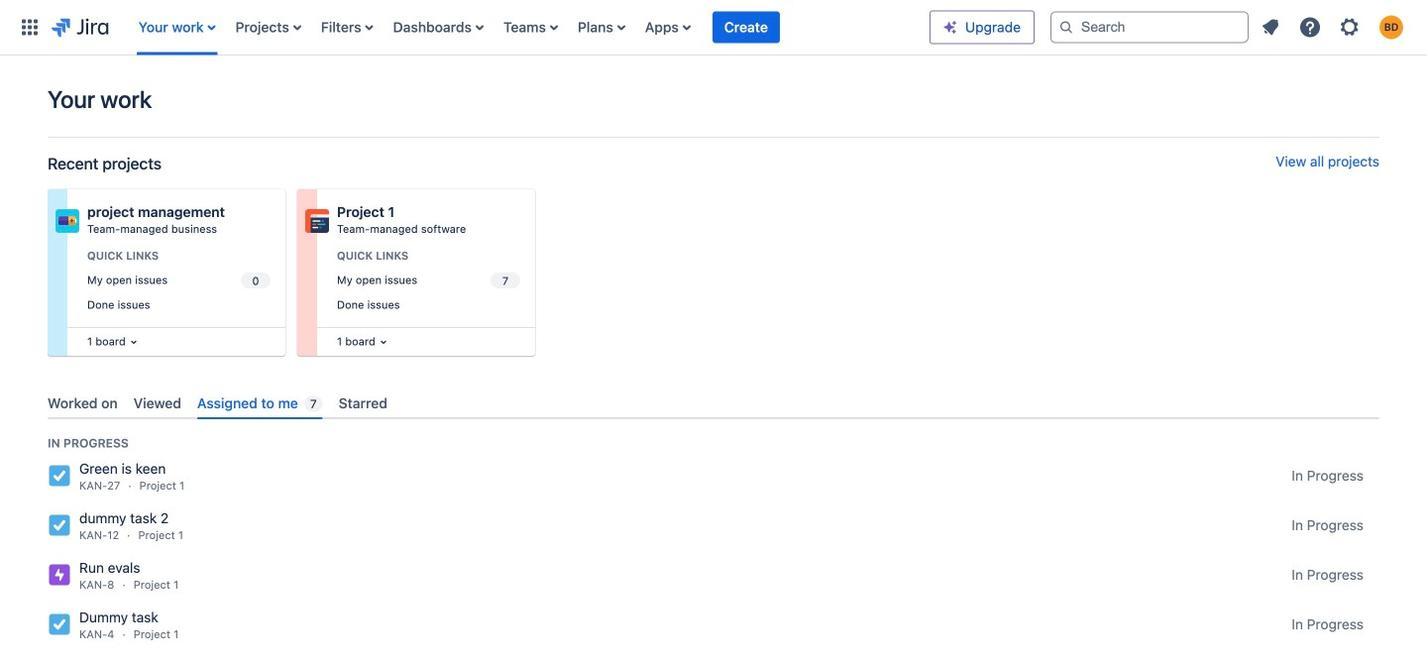 Task type: locate. For each thing, give the bounding box(es) containing it.
jira image
[[52, 15, 109, 39], [52, 15, 109, 39]]

list
[[129, 0, 930, 55], [1253, 9, 1416, 45]]

tab list
[[40, 388, 1380, 419]]

list item
[[713, 0, 780, 55]]

None search field
[[1051, 11, 1249, 43]]

settings image
[[1338, 15, 1362, 39]]

help image
[[1299, 15, 1322, 39]]

0 horizontal spatial list
[[129, 0, 930, 55]]

banner
[[0, 0, 1428, 56]]



Task type: describe. For each thing, give the bounding box(es) containing it.
search image
[[1059, 19, 1075, 35]]

your profile and settings image
[[1380, 15, 1404, 39]]

1 horizontal spatial list
[[1253, 9, 1416, 45]]

Search field
[[1051, 11, 1249, 43]]

primary element
[[12, 0, 930, 55]]

notifications image
[[1259, 15, 1283, 39]]

appswitcher icon image
[[18, 15, 42, 39]]



Task type: vqa. For each thing, say whether or not it's contained in the screenshot.
Goal icon
no



